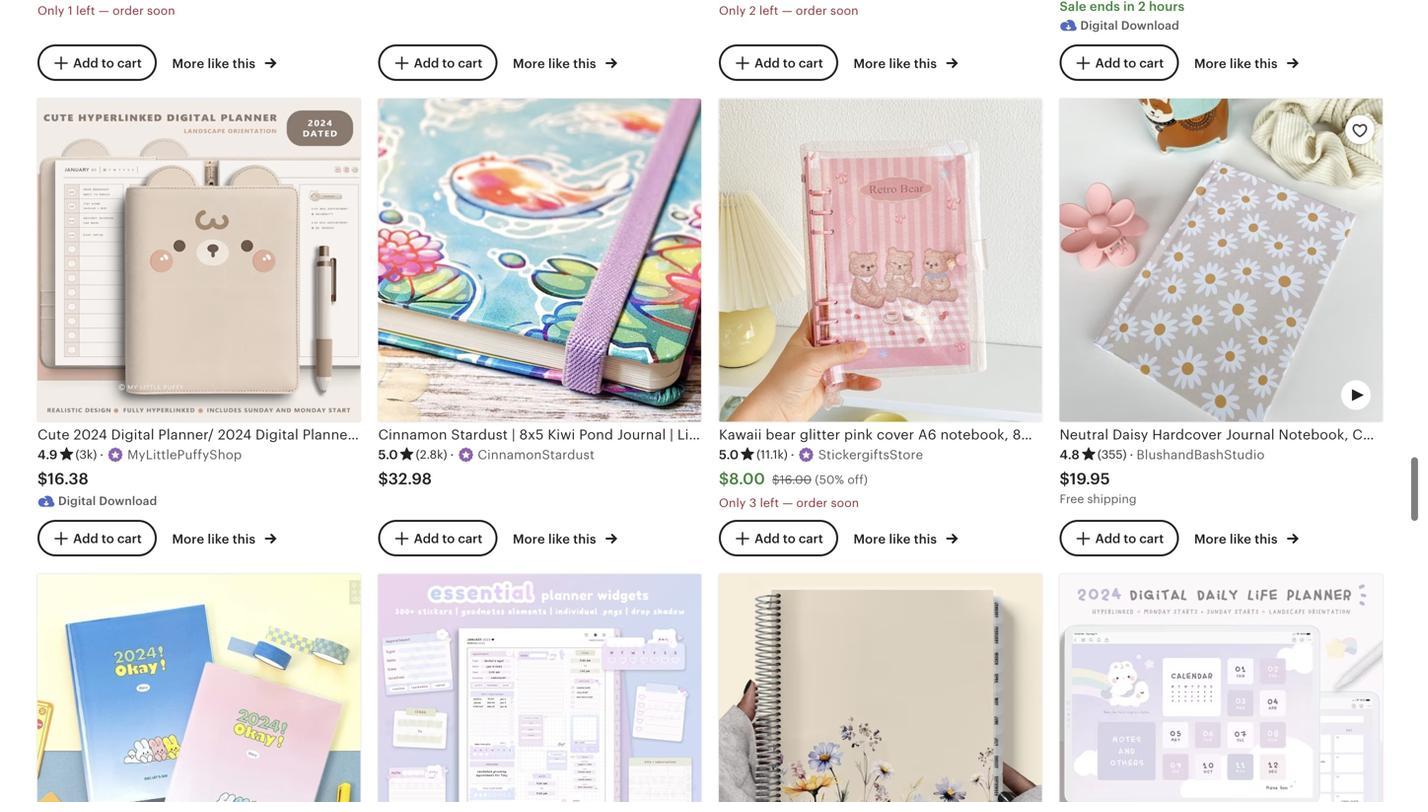 Task type: describe. For each thing, give the bounding box(es) containing it.
7.41
[[388, 727, 416, 745]]

5.0 for 7.41
[[378, 704, 398, 719]]

more for $ 16.38
[[172, 313, 204, 328]]

$ 32.98
[[378, 251, 432, 269]]

· for $ 16.38
[[100, 228, 104, 243]]

more like this link for $ 16.38
[[172, 309, 277, 329]]

3 more like this from the left
[[1195, 313, 1282, 328]]

2 paper from the left
[[809, 208, 848, 223]]

cute 2024 digital planner/ 2024 digital planner/ realistic digital planner/ cute planner digital/ 2024 goodnotes planner/ cute daily planner image
[[37, 0, 361, 203]]

$ for $ 16.38
[[37, 251, 48, 269]]

16.38
[[48, 251, 89, 269]]

download for 16.38
[[99, 275, 157, 289]]

$ for $ 49.99
[[719, 727, 729, 745]]

digital for 14.82
[[1081, 751, 1119, 765]]

5.0 for 13.55
[[37, 704, 57, 719]]

· for $ 7.41
[[448, 704, 452, 719]]

kiwi
[[548, 208, 576, 223]]

2 | from the left
[[670, 208, 674, 223]]

8.00
[[730, 251, 766, 269]]

4.8
[[1060, 228, 1080, 243]]

like for $ 16.38
[[208, 313, 229, 328]]

$ 14.82
[[1060, 727, 1111, 745]]

free
[[1060, 273, 1085, 287]]

$ for $ 8.00 $ 16.00 (50% off)
[[719, 251, 730, 269]]

3 like from the left
[[1231, 313, 1252, 328]]

4 add to cart button from the left
[[1060, 301, 1180, 338]]

cute 2024 digital planner/ cute digital planner 2024/ daily 2024 digital planner/ cute goodnotes planner 2024 cute digital planner goodnotes image
[[1060, 355, 1383, 678]]

cart for 32.98
[[458, 312, 483, 327]]

16.00
[[780, 254, 812, 267]]

4 to from the left
[[1124, 312, 1137, 327]]

(4.1k)
[[416, 704, 445, 718]]

14.82
[[1070, 727, 1111, 745]]

$ 7.41
[[378, 727, 416, 745]]

checklist planner, personalized planner 2024-2025, to do list planner, weekly to do list, flower meadow print 035 image
[[719, 355, 1043, 678]]

· for $ 14.82
[[1123, 704, 1127, 719]]

product video element for 49.99
[[719, 355, 1043, 678]]

off)
[[848, 254, 868, 267]]

stardust
[[451, 208, 508, 223]]

add to cart for 16.38
[[73, 312, 142, 327]]

$ inside the $ 8.00 $ 16.00 (50% off)
[[773, 254, 780, 267]]

3 this from the left
[[1255, 313, 1279, 328]]

add to cart for 32.98
[[414, 312, 483, 327]]

5.0 for 49.99
[[719, 704, 739, 719]]

4.9 for 14.82
[[1060, 704, 1081, 719]]

pond
[[579, 208, 614, 223]]

product video element for 13.55
[[37, 355, 361, 678]]

· for $ 13.55
[[98, 704, 102, 719]]

$ for $ 13.55
[[37, 727, 48, 745]]

(355)
[[1098, 229, 1127, 242]]

$ 13.55
[[37, 727, 88, 745]]

$ 16.38
[[37, 251, 89, 269]]



Task type: locate. For each thing, give the bounding box(es) containing it.
$ inside $ 19.95 free shipping
[[1060, 251, 1070, 269]]

1 horizontal spatial more like this link
[[854, 309, 959, 329]]

add down '16.38'
[[73, 312, 98, 327]]

3 cart from the left
[[799, 312, 824, 327]]

add down shipping
[[1096, 312, 1121, 327]]

$ for $ 32.98
[[378, 251, 389, 269]]

2 horizontal spatial more like this link
[[1195, 309, 1300, 329]]

add for 32.98
[[414, 312, 439, 327]]

3 add to cart from the left
[[755, 312, 824, 327]]

(3k)
[[75, 229, 97, 242], [1098, 704, 1120, 718]]

to
[[102, 312, 114, 327], [442, 312, 455, 327], [783, 312, 796, 327], [1124, 312, 1137, 327]]

(3k) for 16.38
[[75, 229, 97, 242]]

2 more like this link from the left
[[854, 309, 959, 329]]

1 horizontal spatial digital
[[399, 751, 437, 765]]

0 horizontal spatial |
[[512, 208, 516, 223]]

(694)
[[757, 704, 787, 718]]

0 horizontal spatial digital download
[[58, 275, 157, 289]]

4.9 up $ 16.38
[[37, 228, 58, 243]]

paper right blank
[[809, 208, 848, 223]]

add
[[73, 312, 98, 327], [414, 312, 439, 327], [755, 312, 780, 327], [1096, 312, 1121, 327]]

journal
[[618, 208, 666, 223]]

cinnamon
[[378, 208, 448, 223]]

to for 16.38
[[102, 312, 114, 327]]

| up the "(11.1k)"
[[761, 208, 765, 223]]

1 add to cart from the left
[[73, 312, 142, 327]]

0 horizontal spatial paper
[[719, 208, 757, 223]]

$
[[37, 251, 48, 269], [378, 251, 389, 269], [719, 251, 730, 269], [1060, 251, 1070, 269], [773, 254, 780, 267], [37, 727, 48, 745], [378, 727, 388, 745], [719, 727, 729, 745], [1060, 727, 1070, 745]]

| left 8x5
[[512, 208, 516, 223]]

only
[[719, 277, 746, 291]]

1 paper from the left
[[719, 208, 757, 223]]

(2.8k)
[[416, 229, 447, 242]]

digital for 7.41
[[399, 751, 437, 765]]

add to cart down '16.38'
[[73, 312, 142, 327]]

2 more from the left
[[854, 313, 886, 328]]

1 horizontal spatial more
[[854, 313, 886, 328]]

neutral daisy hardcover journal notebook, cute lined journal, retro floral notebook, cute pretty journal, retro notebook, diary, notebook image
[[1060, 0, 1383, 203]]

1 | from the left
[[512, 208, 516, 223]]

$ for $ 19.95 free shipping
[[1060, 251, 1070, 269]]

like
[[208, 313, 229, 328], [890, 313, 911, 328], [1231, 313, 1252, 328]]

more like this for $ 8.00 $ 16.00 (50% off)
[[854, 313, 941, 328]]

0 horizontal spatial digital
[[58, 275, 96, 289]]

|
[[512, 208, 516, 223], [670, 208, 674, 223], [761, 208, 765, 223]]

add to cart for 8.00
[[755, 312, 824, 327]]

add to cart
[[73, 312, 142, 327], [414, 312, 483, 327], [755, 312, 824, 327], [1096, 312, 1165, 327]]

cinnamon stardust | 8x5 kiwi pond journal | lined paper | blank paper image
[[378, 0, 702, 203]]

2 horizontal spatial digital download
[[1081, 751, 1180, 765]]

3 to from the left
[[783, 312, 796, 327]]

2 horizontal spatial more like this
[[1195, 313, 1282, 328]]

2 like from the left
[[890, 313, 911, 328]]

2 horizontal spatial download
[[1122, 751, 1180, 765]]

4 add to cart from the left
[[1096, 312, 1165, 327]]

digital down 14.82
[[1081, 751, 1119, 765]]

add to cart down only 3 left — order soon
[[755, 312, 824, 327]]

left
[[760, 277, 780, 291]]

5.0 up the $ 32.98
[[378, 228, 398, 243]]

digital download
[[58, 275, 157, 289], [399, 751, 498, 765], [1081, 751, 1180, 765]]

2 horizontal spatial digital
[[1081, 751, 1119, 765]]

0 horizontal spatial product video element
[[37, 355, 361, 678]]

2 horizontal spatial like
[[1231, 313, 1252, 328]]

to for 8.00
[[783, 312, 796, 327]]

(3k) up '16.38'
[[75, 229, 97, 242]]

5.0 up $ 13.55
[[37, 704, 57, 719]]

(3k) up 14.82
[[1098, 704, 1120, 718]]

add to cart button
[[37, 301, 157, 338], [378, 301, 498, 338], [719, 301, 839, 338], [1060, 301, 1180, 338]]

5.0 up $ 49.99
[[719, 704, 739, 719]]

2024 gwenchana bunny planner with pvc cover - weekly & monthly - | everything will be okay | pocket calendar korea diary diary image
[[37, 355, 361, 678]]

2 add to cart from the left
[[414, 312, 483, 327]]

digital download down '16.38'
[[58, 275, 157, 289]]

1 like from the left
[[208, 313, 229, 328]]

·
[[100, 228, 104, 243], [450, 228, 454, 243], [791, 228, 795, 243], [1130, 228, 1134, 243], [98, 704, 102, 719], [448, 704, 452, 719], [790, 704, 794, 719], [1123, 704, 1127, 719]]

cart
[[117, 312, 142, 327], [458, 312, 483, 327], [799, 312, 824, 327], [1140, 312, 1165, 327]]

1 horizontal spatial digital download
[[399, 751, 498, 765]]

blank
[[769, 208, 805, 223]]

1 horizontal spatial this
[[915, 313, 938, 328]]

0 vertical spatial (3k)
[[75, 229, 97, 242]]

4.9 for 16.38
[[37, 228, 58, 243]]

add down left
[[755, 312, 780, 327]]

paper up the "(11.1k)"
[[719, 208, 757, 223]]

add for 8.00
[[755, 312, 780, 327]]

digital download for 16.38
[[58, 275, 157, 289]]

like for $ 8.00 $ 16.00 (50% off)
[[890, 313, 911, 328]]

3 more from the left
[[1195, 313, 1227, 328]]

5.0 for 32.98
[[378, 228, 398, 243]]

· for $ 49.99
[[790, 704, 794, 719]]

add to cart button down left
[[719, 301, 839, 338]]

more for $ 8.00 $ 16.00 (50% off)
[[854, 313, 886, 328]]

1 horizontal spatial (3k)
[[1098, 704, 1120, 718]]

1 more like this from the left
[[172, 313, 259, 328]]

$ 19.95 free shipping
[[1060, 251, 1137, 287]]

1 add to cart button from the left
[[37, 301, 157, 338]]

1 to from the left
[[102, 312, 114, 327]]

—
[[783, 277, 794, 291]]

shipping
[[1088, 273, 1137, 287]]

| left lined
[[670, 208, 674, 223]]

cart for 8.00
[[799, 312, 824, 327]]

3 | from the left
[[761, 208, 765, 223]]

2 add to cart button from the left
[[378, 301, 498, 338]]

product video element for 19.95
[[1060, 0, 1383, 203]]

digital download down 14.82
[[1081, 751, 1180, 765]]

32.98
[[389, 251, 432, 269]]

product video element
[[1060, 0, 1383, 203], [37, 355, 361, 678], [719, 355, 1043, 678]]

download
[[99, 275, 157, 289], [440, 751, 498, 765], [1122, 751, 1180, 765]]

digital download down (4.1k)
[[399, 751, 498, 765]]

· for $ 8.00 $ 16.00 (50% off)
[[791, 228, 795, 243]]

2 horizontal spatial |
[[761, 208, 765, 223]]

this
[[233, 313, 256, 328], [915, 313, 938, 328], [1255, 313, 1279, 328]]

kawaii bear glitter pink cover a6 notebook, 80 pages refill inner page notebook, 6 rings notebook, journal book, planner with stickers image
[[719, 0, 1043, 203]]

digital download for 7.41
[[399, 751, 498, 765]]

add to cart button down shipping
[[1060, 301, 1180, 338]]

only 3 left — order soon
[[719, 277, 860, 291]]

4 cart from the left
[[1140, 312, 1165, 327]]

more
[[172, 313, 204, 328], [854, 313, 886, 328], [1195, 313, 1227, 328]]

$ 8.00 $ 16.00 (50% off)
[[719, 251, 868, 269]]

2 this from the left
[[915, 313, 938, 328]]

add to cart button down 32.98
[[378, 301, 498, 338]]

1 horizontal spatial more like this
[[854, 313, 941, 328]]

3 add to cart button from the left
[[719, 301, 839, 338]]

2 to from the left
[[442, 312, 455, 327]]

1 more from the left
[[172, 313, 204, 328]]

add to cart down 32.98
[[414, 312, 483, 327]]

1 add from the left
[[73, 312, 98, 327]]

0 horizontal spatial 4.9
[[37, 228, 58, 243]]

1 horizontal spatial 4.9
[[1060, 704, 1081, 719]]

3 more like this link from the left
[[1195, 309, 1300, 329]]

0 horizontal spatial download
[[99, 275, 157, 289]]

order
[[797, 277, 828, 291]]

download for 7.41
[[440, 751, 498, 765]]

add to cart button for 32.98
[[378, 301, 498, 338]]

5.0 for 8.00
[[719, 228, 739, 243]]

2 more like this from the left
[[854, 313, 941, 328]]

0 horizontal spatial more like this
[[172, 313, 259, 328]]

19.95
[[1070, 251, 1111, 269]]

0 horizontal spatial (3k)
[[75, 229, 97, 242]]

cart for 16.38
[[117, 312, 142, 327]]

4 add from the left
[[1096, 312, 1121, 327]]

(3k) for 14.82
[[1098, 704, 1120, 718]]

to for 32.98
[[442, 312, 455, 327]]

add to cart button for 16.38
[[37, 301, 157, 338]]

more like this
[[172, 313, 259, 328], [854, 313, 941, 328], [1195, 313, 1282, 328]]

0 horizontal spatial like
[[208, 313, 229, 328]]

4.9 up '$ 14.82'
[[1060, 704, 1081, 719]]

0 horizontal spatial more
[[172, 313, 204, 328]]

1 vertical spatial (3k)
[[1098, 704, 1120, 718]]

2 horizontal spatial more
[[1195, 313, 1227, 328]]

add for 16.38
[[73, 312, 98, 327]]

more like this link
[[172, 309, 277, 329], [854, 309, 959, 329], [1195, 309, 1300, 329]]

1 more like this link from the left
[[172, 309, 277, 329]]

add to cart button for 8.00
[[719, 301, 839, 338]]

paper
[[719, 208, 757, 223], [809, 208, 848, 223]]

cute essential digital planner widget stickers / cute digital planner stickers / goodnotes stickers / planner widgets image
[[378, 355, 702, 678]]

2 horizontal spatial product video element
[[1060, 0, 1383, 203]]

5.0
[[378, 228, 398, 243], [719, 228, 739, 243], [37, 704, 57, 719], [378, 704, 398, 719], [719, 704, 739, 719]]

0 vertical spatial 4.9
[[37, 228, 58, 243]]

digital
[[58, 275, 96, 289], [399, 751, 437, 765], [1081, 751, 1119, 765]]

add to cart down shipping
[[1096, 312, 1165, 327]]

more like this for $ 16.38
[[172, 313, 259, 328]]

add to cart button down '16.38'
[[37, 301, 157, 338]]

digital down '16.38'
[[58, 275, 96, 289]]

digital for 16.38
[[58, 275, 96, 289]]

1 horizontal spatial product video element
[[719, 355, 1043, 678]]

digital download for 14.82
[[1081, 751, 1180, 765]]

4.9
[[37, 228, 58, 243], [1060, 704, 1081, 719]]

1 horizontal spatial |
[[670, 208, 674, 223]]

1 horizontal spatial like
[[890, 313, 911, 328]]

$ for $ 14.82
[[1060, 727, 1070, 745]]

digital down 7.41
[[399, 751, 437, 765]]

5.0 up the $ 7.41
[[378, 704, 398, 719]]

3 add from the left
[[755, 312, 780, 327]]

(50%
[[815, 254, 845, 267]]

more like this link for $ 8.00 $ 16.00 (50% off)
[[854, 309, 959, 329]]

1 cart from the left
[[117, 312, 142, 327]]

this for $ 16.38
[[233, 313, 256, 328]]

soon
[[832, 277, 860, 291]]

1 horizontal spatial paper
[[809, 208, 848, 223]]

2 add from the left
[[414, 312, 439, 327]]

(18)
[[75, 704, 95, 718]]

0 horizontal spatial this
[[233, 313, 256, 328]]

5.0 up '8.00'
[[719, 228, 739, 243]]

$ for $ 7.41
[[378, 727, 388, 745]]

(11.1k)
[[757, 229, 788, 242]]

1 vertical spatial 4.9
[[1060, 704, 1081, 719]]

2 cart from the left
[[458, 312, 483, 327]]

download for 14.82
[[1122, 751, 1180, 765]]

lined
[[678, 208, 715, 223]]

8x5
[[520, 208, 544, 223]]

cinnamon stardust | 8x5 kiwi pond journal | lined paper | blank paper
[[378, 208, 848, 223]]

1 horizontal spatial download
[[440, 751, 498, 765]]

$ 49.99
[[719, 727, 774, 745]]

2 horizontal spatial this
[[1255, 313, 1279, 328]]

3
[[750, 277, 757, 291]]

this for $ 8.00 $ 16.00 (50% off)
[[915, 313, 938, 328]]

1 this from the left
[[233, 313, 256, 328]]

add down 32.98
[[414, 312, 439, 327]]

· for $ 32.98
[[450, 228, 454, 243]]

49.99
[[729, 727, 774, 745]]

13.55
[[48, 727, 88, 745]]

0 horizontal spatial more like this link
[[172, 309, 277, 329]]



Task type: vqa. For each thing, say whether or not it's contained in the screenshot.
2nd to from the right
yes



